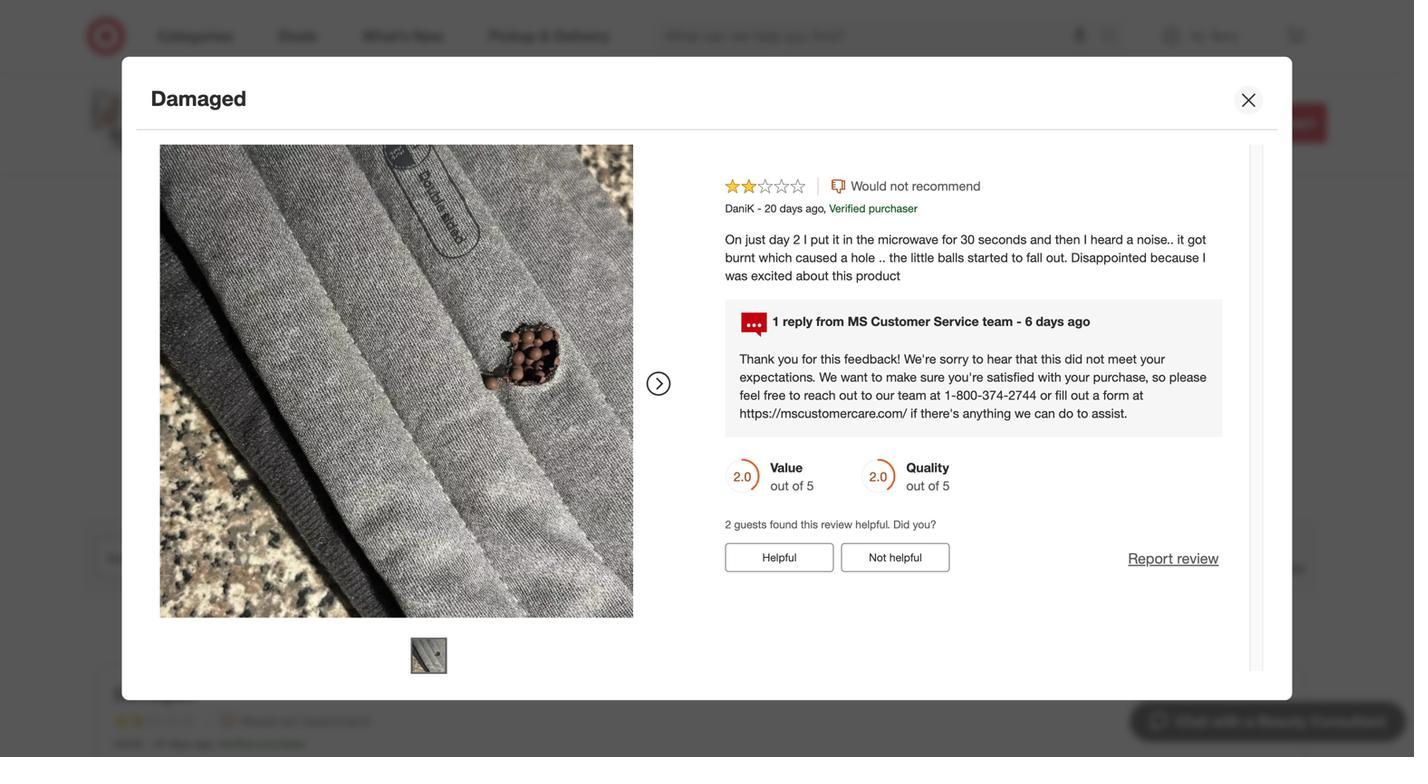 Task type: describe. For each thing, give the bounding box(es) containing it.
sorry
[[940, 352, 969, 367]]

shop all sharper image sharper image heated body wrap
[[174, 88, 409, 129]]

0 horizontal spatial we
[[620, 617, 640, 634]]

1 horizontal spatial review
[[822, 518, 853, 532]]

1 vertical spatial ago
[[1068, 314, 1091, 330]]

1 it from the left
[[833, 232, 840, 248]]

0 horizontal spatial would
[[240, 714, 276, 730]]

0 vertical spatial the
[[857, 232, 875, 248]]

15
[[1074, 116, 1086, 130]]

1 vertical spatial the
[[890, 250, 908, 266]]

..
[[879, 250, 886, 266]]

assist.
[[1092, 406, 1128, 422]]

sale
[[991, 116, 1013, 130]]

1 vertical spatial recommend
[[301, 714, 370, 730]]

a inside button
[[1246, 713, 1255, 731]]

we found 9 matching reviews
[[620, 617, 811, 634]]

0 vertical spatial guest review image 1 of 1, full size image
[[160, 145, 634, 618]]

0 vertical spatial ago
[[806, 202, 824, 215]]

search button
[[1093, 16, 1137, 60]]

to left our
[[862, 388, 873, 404]]

2 vertical spatial ago
[[195, 737, 212, 751]]

off
[[1100, 116, 1112, 130]]

consultant
[[1311, 713, 1387, 731]]

10 for 10 star ratings
[[726, 128, 740, 144]]

this left did
[[1042, 352, 1062, 367]]

to right free
[[790, 388, 801, 404]]

1 horizontal spatial image
[[287, 88, 327, 106]]

0 horizontal spatial would not recommend
[[240, 714, 370, 730]]

report
[[1129, 551, 1174, 568]]

reach
[[804, 388, 836, 404]]

put
[[811, 232, 830, 248]]

quality inside damaged dialog
[[907, 460, 950, 476]]

0 horizontal spatial 2
[[726, 518, 732, 532]]

0 horizontal spatial image
[[234, 111, 277, 129]]

you
[[778, 352, 799, 367]]

we inside thank you for this feedback! we're sorry to hear that this did not meet your expectations. we want to make sure you're satisfied with your purchase, so please feel free to reach out to our team at 1-800-374-2744 or fill out a form at https://mscustomercare.com/ if there's anything we can do to assist.
[[820, 370, 838, 386]]

customer
[[871, 314, 931, 330]]

form
[[1104, 388, 1130, 404]]

0 vertical spatial quality
[[746, 190, 789, 206]]

0 horizontal spatial your
[[1066, 370, 1090, 386]]

2 vertical spatial -
[[146, 737, 151, 751]]

can
[[1035, 406, 1056, 422]]

noise..
[[1138, 232, 1175, 248]]

body
[[334, 111, 370, 129]]

reply
[[783, 314, 813, 330]]

verified purchases
[[1186, 560, 1306, 578]]

guest review image 2 of 2, zoom in image
[[701, 308, 814, 422]]

5 up 2 guests found this review helpful. did you?
[[807, 478, 814, 494]]

10 star ratings
[[726, 128, 807, 144]]

because
[[1151, 250, 1200, 266]]

anything
[[963, 406, 1012, 422]]

damaged inside dialog
[[151, 86, 247, 111]]

hear
[[988, 352, 1013, 367]]

for inside on just day 2 i put it in the microwave for 30 seconds and then i heard a noise.. it got burnt which caused a hole .. the little balls started to fall out. disappointed because i was excited about this product
[[943, 232, 958, 248]]

sure
[[921, 370, 945, 386]]

feel
[[740, 388, 761, 404]]

0 horizontal spatial danik - 20 days ago , verified purchaser
[[114, 737, 307, 751]]

wrap
[[374, 111, 409, 129]]

5 up review
[[646, 208, 653, 224]]

damaged dialog
[[122, 57, 1293, 701]]

guests
[[735, 518, 767, 532]]

2 horizontal spatial verified
[[1186, 560, 1235, 578]]

1 at from the left
[[930, 388, 941, 404]]

which
[[759, 250, 793, 266]]

day
[[770, 232, 790, 248]]

this inside on just day 2 i put it in the microwave for 30 seconds and then i heard a noise.. it got burnt which caused a hole .. the little balls started to fall out. disappointed because i was excited about this product
[[833, 268, 853, 284]]

to inside on just day 2 i put it in the microwave for 30 seconds and then i heard a noise.. it got burnt which caused a hole .. the little balls started to fall out. disappointed because i was excited about this product
[[1012, 250, 1023, 266]]

meet
[[1109, 352, 1138, 367]]

recommendations
[[867, 128, 970, 144]]

so
[[1153, 370, 1167, 386]]

write a review
[[664, 471, 737, 485]]

a inside button
[[694, 471, 700, 485]]

1 vertical spatial ,
[[212, 737, 215, 751]]

save
[[1016, 116, 1039, 130]]

0 horizontal spatial i
[[804, 232, 808, 248]]

team inside thank you for this feedback! we're sorry to hear that this did not meet your expectations. we want to make sure you're satisfied with your purchase, so please feel free to reach out to our team at 1-800-374-2744 or fill out a form at https://mscustomercare.com/ if there's anything we can do to assist.
[[898, 388, 927, 404]]

for inside thank you for this feedback! we're sorry to hear that this did not meet your expectations. we want to make sure you're satisfied with your purchase, so please feel free to reach out to our team at 1-800-374-2744 or fill out a form at https://mscustomercare.com/ if there's anything we can do to assist.
[[802, 352, 817, 367]]

0 horizontal spatial value out of 5
[[610, 190, 653, 224]]

and
[[1031, 232, 1052, 248]]

of up 2 guests found this review helpful. did you?
[[793, 478, 804, 494]]

with inside button
[[1213, 713, 1242, 731]]

danik - 20 days ago , verified purchaser inside damaged dialog
[[726, 202, 918, 215]]

)
[[1112, 116, 1115, 130]]

0 horizontal spatial quality out of 5
[[746, 190, 789, 224]]

20 inside damaged dialog
[[765, 202, 777, 215]]

800-
[[957, 388, 983, 404]]

image of sharper image heated body wrap image
[[87, 87, 160, 160]]

1 vertical spatial danik
[[114, 737, 143, 751]]

not inside thank you for this feedback! we're sorry to hear that this did not meet your expectations. we want to make sure you're satisfied with your purchase, so please feel free to reach out to our team at 1-800-374-2744 or fill out a form at https://mscustomercare.com/ if there's anything we can do to assist.
[[1087, 352, 1105, 367]]

beauty
[[1259, 713, 1307, 731]]

with
[[1186, 536, 1215, 553]]

value out of 5 inside damaged dialog
[[771, 460, 814, 494]]

thank you for this feedback! we're sorry to hear that this did not meet your expectations. we want to make sure you're satisfied with your purchase, so please feel free to reach out to our team at 1-800-374-2744 or fill out a form at https://mscustomercare.com/ if there's anything we can do to assist.
[[740, 352, 1207, 422]]

https://mscustomercare.com/
[[740, 406, 908, 422]]

review images
[[639, 265, 762, 286]]

0 vertical spatial value
[[610, 190, 642, 206]]

1
[[773, 314, 780, 330]]

3.8
[[742, 57, 792, 101]]

6
[[1026, 314, 1033, 330]]

ratings
[[769, 128, 807, 144]]

0 vertical spatial team
[[983, 314, 1014, 330]]

1 horizontal spatial not
[[891, 178, 909, 194]]

10 link
[[174, 137, 292, 158]]

5 up day
[[782, 208, 789, 224]]

, inside damaged dialog
[[824, 202, 827, 215]]

a inside thank you for this feedback! we're sorry to hear that this did not meet your expectations. we want to make sure you're satisfied with your purchase, so please feel free to reach out to our team at 1-800-374-2744 or fill out a form at https://mscustomercare.com/ if there's anything we can do to assist.
[[1093, 388, 1100, 404]]

purchaser inside damaged dialog
[[869, 202, 918, 215]]

Verified purchases checkbox
[[1161, 560, 1179, 578]]

found inside damaged dialog
[[770, 518, 798, 532]]

got
[[1188, 232, 1207, 248]]

microwave
[[878, 232, 939, 248]]

review inside button
[[1178, 551, 1220, 568]]

2.85
[[1047, 116, 1068, 130]]

just
[[746, 232, 766, 248]]

value inside damaged dialog
[[771, 460, 803, 476]]

2 horizontal spatial -
[[1017, 314, 1022, 330]]

purchases
[[1239, 560, 1306, 578]]

0 horizontal spatial days
[[169, 737, 192, 751]]

2 guests found this review helpful. did you?
[[726, 518, 937, 532]]

10 for 10
[[260, 138, 274, 154]]

in
[[844, 232, 853, 248]]

excited
[[752, 268, 793, 284]]

all
[[213, 88, 227, 106]]

heard
[[1091, 232, 1124, 248]]

sale save $ 2.85 ( 15 % off )
[[991, 116, 1115, 130]]

you?
[[913, 518, 937, 532]]

you're
[[949, 370, 984, 386]]

2 vertical spatial verified
[[218, 737, 255, 751]]

helpful
[[890, 551, 923, 565]]

2744
[[1009, 388, 1037, 404]]

star
[[744, 128, 765, 144]]

2 vertical spatial not
[[279, 714, 298, 730]]

1 vertical spatial purchaser
[[258, 737, 307, 751]]

we
[[1015, 406, 1032, 422]]

0 horizontal spatial 20
[[154, 737, 166, 751]]

matching
[[697, 617, 758, 634]]

with photos
[[1186, 536, 1264, 553]]



Task type: vqa. For each thing, say whether or not it's contained in the screenshot.
Exclusions Apply. button corresponding to 1st Add to cart button from the left's *
no



Task type: locate. For each thing, give the bounding box(es) containing it.
with right chat
[[1213, 713, 1242, 731]]

10 left star
[[726, 128, 740, 144]]

0 horizontal spatial at
[[930, 388, 941, 404]]

0 horizontal spatial value
[[610, 190, 642, 206]]

team up if
[[898, 388, 927, 404]]

With photos checkbox
[[1161, 535, 1179, 554]]

quality down 'there's'
[[907, 460, 950, 476]]

our
[[876, 388, 895, 404]]

we're
[[905, 352, 937, 367]]

sharper down shop
[[174, 111, 230, 129]]

the
[[857, 232, 875, 248], [890, 250, 908, 266]]

at left 1-
[[930, 388, 941, 404]]

10 down shop all sharper image sharper image heated body wrap
[[260, 138, 274, 154]]

quality up just
[[746, 190, 789, 206]]

days
[[780, 202, 803, 215], [1036, 314, 1065, 330], [169, 737, 192, 751]]

search
[[1093, 29, 1137, 47]]

chat with a beauty consultant button
[[1130, 702, 1408, 743]]

1 horizontal spatial your
[[1141, 352, 1166, 367]]

make
[[887, 370, 917, 386]]

1 vertical spatial sharper
[[174, 111, 230, 129]]

report review button
[[1129, 549, 1220, 570]]

we left 9
[[620, 617, 640, 634]]

would
[[852, 178, 887, 194], [240, 714, 276, 730]]

of up review
[[632, 208, 643, 224]]

1 horizontal spatial quality
[[907, 460, 950, 476]]

there's
[[921, 406, 960, 422]]

1 vertical spatial 2
[[726, 518, 732, 532]]

seconds
[[979, 232, 1027, 248]]

image up heated
[[287, 88, 327, 106]]

found left 9
[[644, 617, 681, 634]]

1 vertical spatial we
[[620, 617, 640, 634]]

%
[[1086, 116, 1096, 130]]

guest review image 1 of 2, zoom in image
[[573, 308, 686, 422]]

write
[[664, 471, 691, 485]]

0 horizontal spatial verified
[[218, 737, 255, 751]]

of up you?
[[929, 478, 940, 494]]

review inside button
[[703, 471, 737, 485]]

1 vertical spatial damaged
[[114, 684, 193, 705]]

0 vertical spatial recommend
[[913, 178, 981, 194]]

1 vertical spatial quality
[[907, 460, 950, 476]]

feedback!
[[845, 352, 901, 367]]

with
[[1039, 370, 1062, 386], [1213, 713, 1242, 731]]

2 vertical spatial days
[[169, 737, 192, 751]]

if
[[911, 406, 918, 422]]

$
[[1042, 116, 1047, 130]]

1 vertical spatial days
[[1036, 314, 1065, 330]]

0 vertical spatial 2
[[794, 232, 801, 248]]

2 vertical spatial review
[[1178, 551, 1220, 568]]

of up day
[[768, 208, 779, 224]]

i left put
[[804, 232, 808, 248]]

1 vertical spatial 20
[[154, 737, 166, 751]]

caused
[[796, 250, 838, 266]]

guest review image 1 of 1, full size image
[[160, 145, 634, 618], [411, 638, 447, 675]]

2 at from the left
[[1133, 388, 1144, 404]]

on
[[726, 232, 742, 248]]

at right form on the bottom of the page
[[1133, 388, 1144, 404]]

5
[[646, 208, 653, 224], [782, 208, 789, 224], [807, 478, 814, 494], [943, 478, 950, 494]]

your up so
[[1141, 352, 1166, 367]]

1 horizontal spatial at
[[1133, 388, 1144, 404]]

1 reply from ms customer service team - 6 days ago
[[773, 314, 1091, 330]]

helpful button
[[726, 544, 834, 573]]

or
[[1041, 388, 1052, 404]]

not
[[891, 178, 909, 194], [1087, 352, 1105, 367], [279, 714, 298, 730]]

0 horizontal spatial danik
[[114, 737, 143, 751]]

to left fall in the top right of the page
[[1012, 250, 1023, 266]]

ago
[[806, 202, 824, 215], [1068, 314, 1091, 330], [195, 737, 212, 751]]

1 horizontal spatial -
[[758, 202, 762, 215]]

image up 10 link
[[234, 111, 277, 129]]

to right do
[[1078, 406, 1089, 422]]

9
[[685, 617, 693, 634]]

0 vertical spatial quality out of 5
[[746, 190, 789, 224]]

0 vertical spatial verified
[[830, 202, 866, 215]]

it left in
[[833, 232, 840, 248]]

report review
[[1129, 551, 1220, 568]]

review
[[639, 265, 698, 286]]

2 horizontal spatial i
[[1203, 250, 1207, 266]]

would not recommend
[[852, 178, 981, 194], [240, 714, 370, 730]]

0 vertical spatial your
[[1141, 352, 1166, 367]]

the right ..
[[890, 250, 908, 266]]

recommend inside damaged dialog
[[913, 178, 981, 194]]

1 horizontal spatial team
[[983, 314, 1014, 330]]

2 horizontal spatial days
[[1036, 314, 1065, 330]]

2 horizontal spatial not
[[1087, 352, 1105, 367]]

photos
[[1219, 536, 1264, 553]]

value down https://mscustomercare.com/
[[771, 460, 803, 476]]

0 horizontal spatial ,
[[212, 737, 215, 751]]

0 vertical spatial we
[[820, 370, 838, 386]]

do
[[1059, 406, 1074, 422]]

your down did
[[1066, 370, 1090, 386]]

1 vertical spatial image
[[234, 111, 277, 129]]

1 vertical spatial found
[[644, 617, 681, 634]]

0 horizontal spatial it
[[833, 232, 840, 248]]

1 horizontal spatial recommend
[[913, 178, 981, 194]]

quality out of 5 up you?
[[907, 460, 950, 494]]

add to cart
[[1238, 114, 1316, 132]]

value out of 5 up 2 guests found this review helpful. did you?
[[771, 460, 814, 494]]

danik
[[726, 202, 755, 215], [114, 737, 143, 751]]

1 vertical spatial quality out of 5
[[907, 460, 950, 494]]

with up the or
[[1039, 370, 1062, 386]]

add
[[1238, 114, 1265, 132]]

shop
[[174, 88, 209, 106]]

the right in
[[857, 232, 875, 248]]

,
[[824, 202, 827, 215], [212, 737, 215, 751]]

not helpful button
[[842, 544, 950, 573]]

1 horizontal spatial the
[[890, 250, 908, 266]]

374-
[[983, 388, 1009, 404]]

did
[[894, 518, 910, 532]]

1 horizontal spatial for
[[943, 232, 958, 248]]

this up want
[[821, 352, 841, 367]]

0 horizontal spatial for
[[802, 352, 817, 367]]

3 recommendations
[[856, 128, 970, 144]]

2 it from the left
[[1178, 232, 1185, 248]]

1 vertical spatial value out of 5
[[771, 460, 814, 494]]

0 vertical spatial sharper
[[231, 88, 283, 106]]

30
[[961, 232, 975, 248]]

quality out of 5 up just
[[746, 190, 789, 224]]

for left 30
[[943, 232, 958, 248]]

helpful.
[[856, 518, 891, 532]]

to inside button
[[1269, 114, 1283, 132]]

out.
[[1047, 250, 1068, 266]]

1 vertical spatial with
[[1213, 713, 1242, 731]]

2 left guests
[[726, 518, 732, 532]]

team left 6
[[983, 314, 1014, 330]]

1 horizontal spatial value
[[771, 460, 803, 476]]

0 horizontal spatial recommend
[[301, 714, 370, 730]]

disappointed
[[1072, 250, 1148, 266]]

service
[[934, 314, 980, 330]]

fall
[[1027, 250, 1043, 266]]

0 horizontal spatial quality
[[746, 190, 789, 206]]

verified
[[830, 202, 866, 215], [1186, 560, 1235, 578], [218, 737, 255, 751]]

would inside damaged dialog
[[852, 178, 887, 194]]

1 horizontal spatial ,
[[824, 202, 827, 215]]

value up review
[[610, 190, 642, 206]]

(
[[1071, 116, 1074, 130]]

zoomed image element
[[160, 145, 698, 685]]

a left form on the bottom of the page
[[1093, 388, 1100, 404]]

for right you
[[802, 352, 817, 367]]

0 vertical spatial not
[[891, 178, 909, 194]]

0 horizontal spatial found
[[644, 617, 681, 634]]

heated
[[281, 111, 330, 129]]

0 vertical spatial -
[[758, 202, 762, 215]]

that
[[1016, 352, 1038, 367]]

helpful
[[763, 551, 797, 565]]

i down the got
[[1203, 250, 1207, 266]]

a right heard
[[1127, 232, 1134, 248]]

purchase,
[[1094, 370, 1149, 386]]

satisfied
[[988, 370, 1035, 386]]

0 vertical spatial would not recommend
[[852, 178, 981, 194]]

1 vertical spatial would not recommend
[[240, 714, 370, 730]]

0 vertical spatial danik - 20 days ago , verified purchaser
[[726, 202, 918, 215]]

add to cart button
[[1226, 103, 1328, 143]]

0 vertical spatial damaged
[[151, 86, 247, 111]]

i
[[804, 232, 808, 248], [1084, 232, 1088, 248], [1203, 250, 1207, 266]]

0 horizontal spatial the
[[857, 232, 875, 248]]

was
[[726, 268, 748, 284]]

1 vertical spatial -
[[1017, 314, 1022, 330]]

this up helpful button
[[801, 518, 819, 532]]

value
[[610, 190, 642, 206], [771, 460, 803, 476]]

did
[[1065, 352, 1083, 367]]

to down feedback!
[[872, 370, 883, 386]]

3
[[856, 128, 863, 144]]

1 vertical spatial team
[[898, 388, 927, 404]]

0 horizontal spatial sharper
[[174, 111, 230, 129]]

we up reach on the bottom right of page
[[820, 370, 838, 386]]

to left hear on the top right of page
[[973, 352, 984, 367]]

0 vertical spatial found
[[770, 518, 798, 532]]

0 vertical spatial image
[[287, 88, 327, 106]]

1 vertical spatial guest review image 1 of 1, full size image
[[411, 638, 447, 675]]

1 horizontal spatial value out of 5
[[771, 460, 814, 494]]

1 horizontal spatial i
[[1084, 232, 1088, 248]]

verified inside damaged dialog
[[830, 202, 866, 215]]

0 horizontal spatial 10
[[260, 138, 274, 154]]

1 vertical spatial not
[[1087, 352, 1105, 367]]

team
[[983, 314, 1014, 330], [898, 388, 927, 404]]

0 vertical spatial danik
[[726, 202, 755, 215]]

a left beauty
[[1246, 713, 1255, 731]]

to right add
[[1269, 114, 1283, 132]]

0 vertical spatial ,
[[824, 202, 827, 215]]

0 horizontal spatial not
[[279, 714, 298, 730]]

this down hole on the top of page
[[833, 268, 853, 284]]

1 horizontal spatial 2
[[794, 232, 801, 248]]

then
[[1056, 232, 1081, 248]]

quality out of 5 inside damaged dialog
[[907, 460, 950, 494]]

product
[[856, 268, 901, 284]]

would not recommend inside damaged dialog
[[852, 178, 981, 194]]

0 vertical spatial review
[[703, 471, 737, 485]]

1 vertical spatial danik - 20 days ago , verified purchaser
[[114, 737, 307, 751]]

with inside thank you for this feedback! we're sorry to hear that this did not meet your expectations. we want to make sure you're satisfied with your purchase, so please feel free to reach out to our team at 1-800-374-2744 or fill out a form at https://mscustomercare.com/ if there's anything we can do to assist.
[[1039, 370, 1062, 386]]

1 horizontal spatial would
[[852, 178, 887, 194]]

hole
[[852, 250, 876, 266]]

please
[[1170, 370, 1207, 386]]

little
[[911, 250, 935, 266]]

quality
[[746, 190, 789, 206], [907, 460, 950, 476]]

about
[[796, 268, 829, 284]]

not
[[870, 551, 887, 565]]

0 vertical spatial 20
[[765, 202, 777, 215]]

What can we help you find? suggestions appear below search field
[[654, 16, 1106, 56]]

images
[[703, 265, 762, 286]]

started
[[968, 250, 1009, 266]]

2 inside on just day 2 i put it in the microwave for 30 seconds and then i heard a noise.. it got burnt which caused a hole .. the little balls started to fall out. disappointed because i was excited about this product
[[794, 232, 801, 248]]

1 horizontal spatial 10
[[726, 128, 740, 144]]

not helpful
[[870, 551, 923, 565]]

5 down 'there's'
[[943, 478, 950, 494]]

for
[[943, 232, 958, 248], [802, 352, 817, 367]]

a down in
[[841, 250, 848, 266]]

1 horizontal spatial days
[[780, 202, 803, 215]]

1 vertical spatial your
[[1066, 370, 1090, 386]]

i right the then
[[1084, 232, 1088, 248]]

danik inside damaged dialog
[[726, 202, 755, 215]]

found right guests
[[770, 518, 798, 532]]

expectations.
[[740, 370, 816, 386]]

value out of 5 up review
[[610, 190, 653, 224]]

it left the got
[[1178, 232, 1185, 248]]

1 horizontal spatial it
[[1178, 232, 1185, 248]]

1 horizontal spatial sharper
[[231, 88, 283, 106]]

1 horizontal spatial purchaser
[[869, 202, 918, 215]]

1 horizontal spatial ago
[[806, 202, 824, 215]]

0 vertical spatial days
[[780, 202, 803, 215]]

want
[[841, 370, 868, 386]]

sharper right all
[[231, 88, 283, 106]]

a right write at the bottom left of the page
[[694, 471, 700, 485]]

2 right day
[[794, 232, 801, 248]]

this
[[833, 268, 853, 284], [821, 352, 841, 367], [1042, 352, 1062, 367], [801, 518, 819, 532]]

1 horizontal spatial quality out of 5
[[907, 460, 950, 494]]

value out of 5
[[610, 190, 653, 224], [771, 460, 814, 494]]



